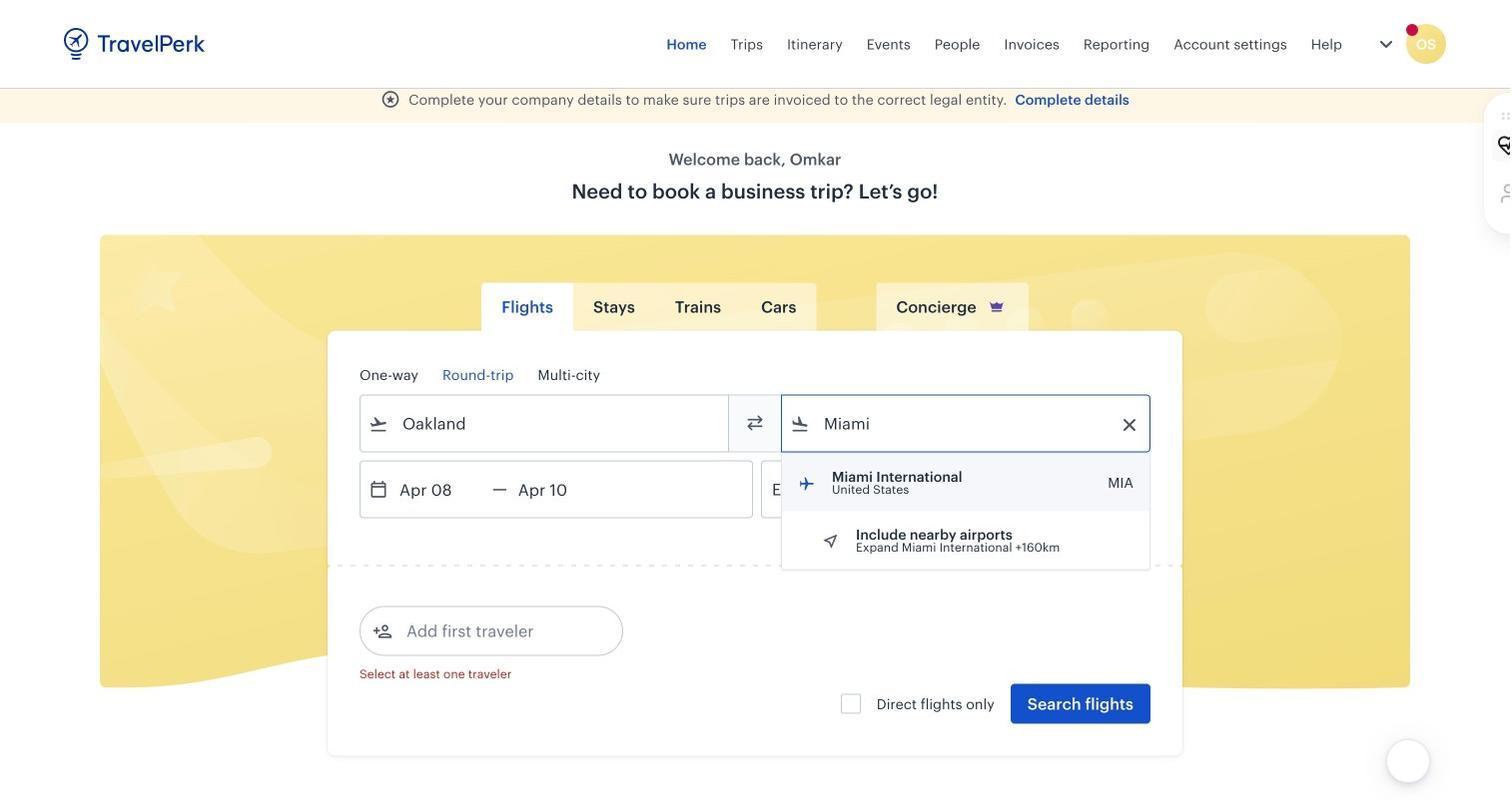 Task type: locate. For each thing, give the bounding box(es) containing it.
Depart text field
[[388, 462, 492, 518]]

From search field
[[388, 408, 702, 440]]

To search field
[[810, 408, 1124, 440]]

Return text field
[[507, 462, 611, 518]]



Task type: describe. For each thing, give the bounding box(es) containing it.
Add first traveler search field
[[392, 616, 600, 648]]



